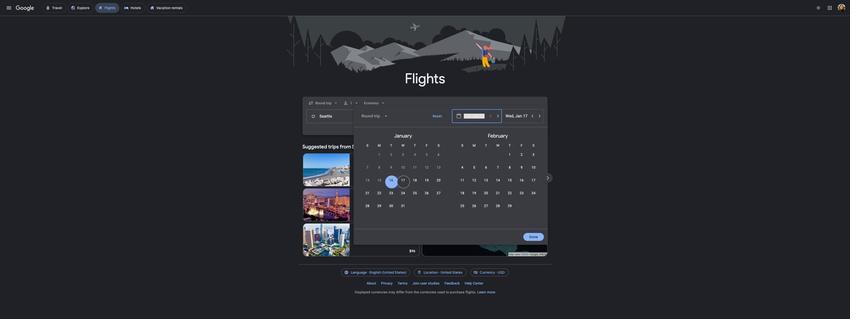 Task type: locate. For each thing, give the bounding box(es) containing it.
None text field
[[306, 110, 376, 124]]

wed, jan 31 element
[[401, 204, 405, 209]]

fri, feb 16 element
[[520, 178, 524, 183]]

mon, jan 29 element
[[377, 204, 381, 209]]

mon, feb 5 element
[[473, 165, 475, 170]]

fri, feb 9 element
[[521, 165, 523, 170]]

sat, feb 24 element
[[532, 191, 536, 196]]

wed, feb 14 element
[[496, 178, 500, 183]]

1 row group from the left
[[356, 130, 451, 227]]

row up wed, jan 10 element
[[373, 148, 445, 164]]

None field
[[306, 99, 340, 108], [362, 99, 388, 108], [358, 110, 392, 122], [306, 99, 340, 108], [362, 99, 388, 108], [358, 110, 392, 122]]

thu, jan 4 element
[[414, 153, 416, 157]]

row up 'wed, feb 21' element
[[457, 176, 540, 190]]

tue, feb 27 element
[[484, 204, 488, 209]]

row up wed, jan 31 element
[[362, 189, 445, 203]]

sat, feb 17 element
[[532, 178, 536, 183]]

grid
[[356, 130, 640, 232]]

fri, feb 23 element
[[520, 191, 524, 196]]

Flight search field
[[299, 97, 640, 245]]

row up wed, jan 24 'element'
[[362, 176, 445, 190]]

tue, jan 16, departure date. element
[[389, 178, 393, 183]]

row down the tue, feb 20 'element'
[[457, 202, 516, 216]]

fri, jan 26 element
[[425, 191, 429, 196]]

mon, feb 12 element
[[472, 178, 476, 183]]

sat, jan 6 element
[[438, 153, 440, 157]]

Departure text field
[[464, 110, 486, 123]]

Return text field
[[506, 110, 528, 123]]

sat, jan 27 element
[[437, 191, 441, 196]]

row
[[373, 148, 445, 164], [504, 148, 540, 164], [362, 163, 445, 177], [457, 163, 540, 177], [362, 176, 445, 190], [457, 176, 540, 190], [362, 189, 445, 203], [457, 189, 540, 203], [362, 202, 409, 216], [457, 202, 516, 216]]

tue, jan 23 element
[[389, 191, 393, 196]]

thu, feb 29 element
[[508, 204, 512, 209]]

sun, jan 28 element
[[366, 204, 370, 209]]

row group
[[356, 130, 451, 227], [451, 130, 545, 227], [545, 130, 640, 227]]

tue, feb 13 element
[[484, 178, 488, 183]]

fri, jan 12 element
[[425, 165, 429, 170]]

fri, jan 5 element
[[426, 153, 428, 157]]

thu, feb 8 element
[[509, 165, 511, 170]]

mon, feb 26 element
[[472, 204, 476, 209]]

sun, jan 21 element
[[366, 191, 370, 196]]

3 row group from the left
[[545, 130, 640, 227]]

wed, jan 3 element
[[402, 153, 404, 157]]

tue, feb 6 element
[[485, 165, 487, 170]]

change appearance image
[[813, 2, 825, 14]]

tue, jan 30 element
[[389, 204, 393, 209]]

mon, jan 15 element
[[377, 178, 381, 183]]

sun, jan 7 element
[[367, 165, 369, 170]]



Task type: describe. For each thing, give the bounding box(es) containing it.
wed, jan 24 element
[[401, 191, 405, 196]]

thu, feb 1 element
[[509, 153, 511, 157]]

row up "fri, feb 9" element
[[504, 148, 540, 164]]

row up wed, feb 14 element
[[457, 163, 540, 177]]

thu, jan 18 element
[[413, 178, 417, 183]]

suggested trips from seattle region
[[303, 141, 548, 259]]

sun, feb 25 element
[[460, 204, 464, 209]]

main menu image
[[6, 5, 12, 11]]

fri, feb 2 element
[[521, 153, 523, 157]]

row up wed, jan 17, return date. 'element'
[[362, 163, 445, 177]]

row down mon, jan 22 element
[[362, 202, 409, 216]]

mon, jan 1 element
[[378, 153, 380, 157]]

2 row group from the left
[[451, 130, 545, 227]]

sun, feb 11 element
[[460, 178, 464, 183]]

next image
[[542, 173, 554, 184]]

sun, jan 14 element
[[366, 178, 370, 183]]

mon, feb 19 element
[[472, 191, 476, 196]]

sun, feb 4 element
[[461, 165, 463, 170]]

Return text field
[[505, 110, 528, 123]]

wed, jan 10 element
[[401, 165, 405, 170]]

row up wed, feb 28 element
[[457, 189, 540, 203]]

tue, jan 2 element
[[390, 153, 392, 157]]

sat, jan 13 element
[[437, 165, 441, 170]]

tue, feb 20 element
[[484, 191, 488, 196]]

198 US dollars text field
[[408, 179, 415, 184]]

sun, feb 18 element
[[460, 191, 464, 196]]

sat, feb 10 element
[[532, 165, 536, 170]]

wed, jan 17, return date. element
[[401, 178, 405, 183]]

thu, jan 25 element
[[413, 191, 417, 196]]

sat, feb 3 element
[[533, 153, 535, 157]]

96 US dollars text field
[[410, 249, 415, 254]]

mon, jan 22 element
[[377, 191, 381, 196]]

grid inside flight search field
[[356, 130, 640, 232]]

thu, feb 15 element
[[508, 178, 512, 183]]

wed, feb 21 element
[[496, 191, 500, 196]]

fri, jan 19 element
[[425, 178, 429, 183]]

Departure text field
[[464, 110, 487, 123]]

wed, feb 7 element
[[497, 165, 499, 170]]

tue, jan 9 element
[[390, 165, 392, 170]]

mon, jan 8 element
[[378, 165, 380, 170]]

thu, jan 11 element
[[413, 165, 417, 170]]

thu, feb 22 element
[[508, 191, 512, 196]]

sat, jan 20 element
[[437, 178, 441, 183]]

wed, feb 28 element
[[496, 204, 500, 209]]



Task type: vqa. For each thing, say whether or not it's contained in the screenshot.
243 N Cedar Lake Rd 243
no



